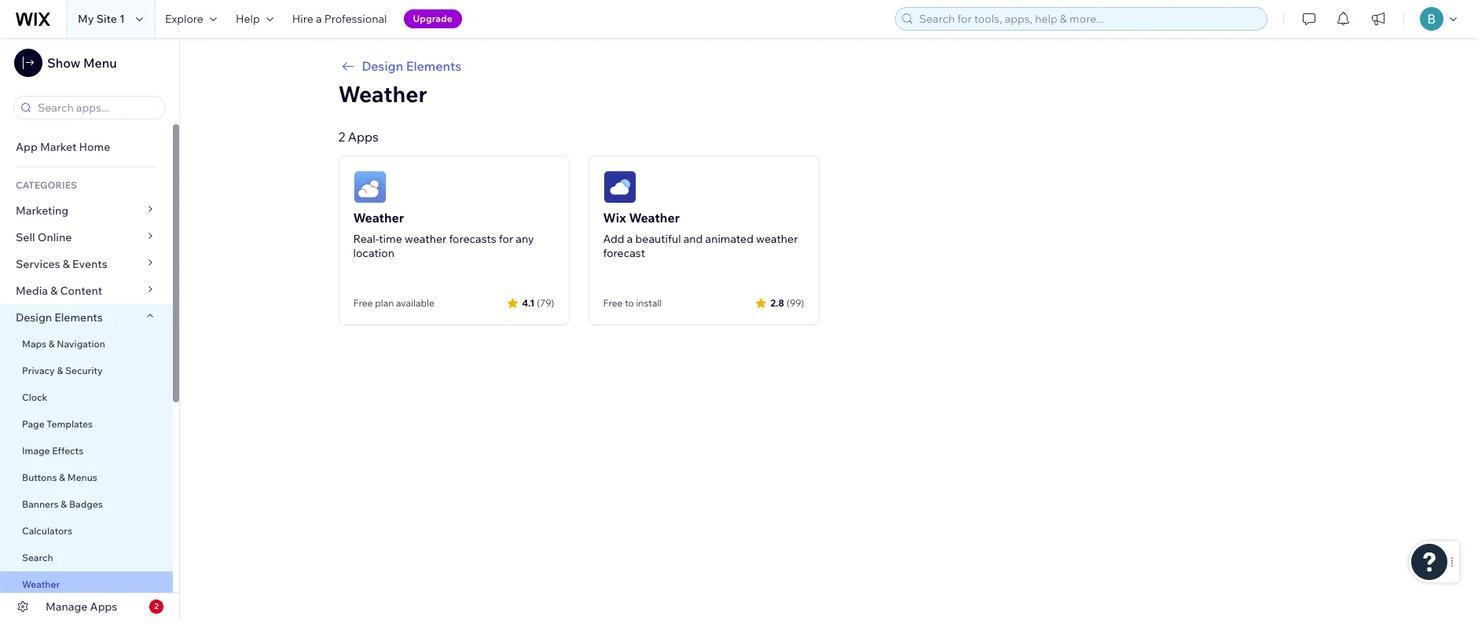Task type: vqa. For each thing, say whether or not it's contained in the screenshot.
list box containing Left to right
no



Task type: locate. For each thing, give the bounding box(es) containing it.
apps inside sidebar 'element'
[[90, 600, 117, 614]]

0 horizontal spatial apps
[[90, 600, 117, 614]]

banners
[[22, 498, 59, 510]]

2
[[338, 129, 345, 145], [154, 601, 159, 612]]

1 horizontal spatial design elements
[[362, 58, 462, 74]]

apps down weather 'link'
[[90, 600, 117, 614]]

any
[[516, 232, 534, 246]]

real-
[[353, 232, 379, 246]]

& for navigation
[[49, 338, 55, 350]]

buttons
[[22, 472, 57, 483]]

weather down search
[[22, 579, 60, 590]]

0 vertical spatial design elements
[[362, 58, 462, 74]]

2 for 2
[[154, 601, 159, 612]]

explore
[[165, 12, 203, 26]]

design
[[362, 58, 403, 74], [16, 310, 52, 325]]

1 vertical spatial apps
[[90, 600, 117, 614]]

show menu
[[47, 55, 117, 71]]

1 vertical spatial 2
[[154, 601, 159, 612]]

marketing
[[16, 204, 69, 218]]

0 horizontal spatial design
[[16, 310, 52, 325]]

& right privacy
[[57, 365, 63, 377]]

wix weather add a beautiful and animated weather forecast
[[603, 210, 798, 260]]

elements up navigation
[[54, 310, 103, 325]]

& for menus
[[59, 472, 65, 483]]

(79)
[[537, 297, 555, 309]]

2 free from the left
[[603, 297, 623, 309]]

design elements link
[[338, 57, 1319, 75], [0, 304, 173, 331]]

1 horizontal spatial elements
[[406, 58, 462, 74]]

free
[[353, 297, 373, 309], [603, 297, 623, 309]]

forecasts
[[449, 232, 497, 246]]

design elements down the upgrade button
[[362, 58, 462, 74]]

apps up weather logo
[[348, 129, 379, 145]]

clock
[[22, 391, 47, 403]]

& for content
[[50, 284, 58, 298]]

weather link
[[0, 571, 173, 598]]

2 for 2 apps
[[338, 129, 345, 145]]

& right the maps
[[49, 338, 55, 350]]

0 vertical spatial 2
[[338, 129, 345, 145]]

1 vertical spatial design elements link
[[0, 304, 173, 331]]

effects
[[52, 445, 84, 457]]

(99)
[[787, 297, 805, 309]]

weather right time
[[405, 232, 447, 246]]

2.8 (99)
[[771, 297, 805, 309]]

0 vertical spatial elements
[[406, 58, 462, 74]]

apps
[[348, 129, 379, 145], [90, 600, 117, 614]]

0 horizontal spatial design elements link
[[0, 304, 173, 331]]

1 horizontal spatial apps
[[348, 129, 379, 145]]

image effects
[[22, 445, 84, 457]]

weather inside wix weather add a beautiful and animated weather forecast
[[629, 210, 680, 226]]

weather
[[405, 232, 447, 246], [756, 232, 798, 246]]

&
[[63, 257, 70, 271], [50, 284, 58, 298], [49, 338, 55, 350], [57, 365, 63, 377], [59, 472, 65, 483], [61, 498, 67, 510]]

& left badges
[[61, 498, 67, 510]]

0 horizontal spatial design elements
[[16, 310, 103, 325]]

& for security
[[57, 365, 63, 377]]

weather real-time weather forecasts for any location
[[353, 210, 534, 260]]

a right hire at the left of the page
[[316, 12, 322, 26]]

free for weather
[[603, 297, 623, 309]]

hire
[[292, 12, 313, 26]]

1 horizontal spatial a
[[627, 232, 633, 246]]

online
[[38, 230, 72, 244]]

elements down the upgrade button
[[406, 58, 462, 74]]

buttons & menus
[[22, 472, 97, 483]]

0 horizontal spatial weather
[[405, 232, 447, 246]]

weather
[[338, 80, 427, 108], [353, 210, 404, 226], [629, 210, 680, 226], [22, 579, 60, 590]]

design elements
[[362, 58, 462, 74], [16, 310, 103, 325]]

calculators
[[22, 525, 72, 537]]

& left "menus"
[[59, 472, 65, 483]]

1 vertical spatial design
[[16, 310, 52, 325]]

and
[[684, 232, 703, 246]]

page templates
[[22, 418, 95, 430]]

1 horizontal spatial weather
[[756, 232, 798, 246]]

weather up time
[[353, 210, 404, 226]]

page templates link
[[0, 411, 173, 438]]

weather up 2 apps
[[338, 80, 427, 108]]

app market home link
[[0, 134, 173, 160]]

elements
[[406, 58, 462, 74], [54, 310, 103, 325]]

location
[[353, 246, 395, 260]]

free left 'to'
[[603, 297, 623, 309]]

design elements up maps & navigation
[[16, 310, 103, 325]]

search
[[22, 552, 53, 564]]

a
[[316, 12, 322, 26], [627, 232, 633, 246]]

a right the add
[[627, 232, 633, 246]]

1 vertical spatial design elements
[[16, 310, 103, 325]]

menus
[[67, 472, 97, 483]]

banners & badges
[[22, 498, 103, 510]]

sidebar element
[[0, 38, 180, 620]]

upgrade button
[[404, 9, 462, 28]]

0 horizontal spatial free
[[353, 297, 373, 309]]

plan
[[375, 297, 394, 309]]

weather right animated
[[756, 232, 798, 246]]

to
[[625, 297, 634, 309]]

0 vertical spatial apps
[[348, 129, 379, 145]]

& right media
[[50, 284, 58, 298]]

sell online link
[[0, 224, 173, 251]]

weather up beautiful
[[629, 210, 680, 226]]

& left "events"
[[63, 257, 70, 271]]

0 vertical spatial design elements link
[[338, 57, 1319, 75]]

1 free from the left
[[353, 297, 373, 309]]

calculators link
[[0, 518, 173, 545]]

2.8
[[771, 297, 784, 309]]

1 weather from the left
[[405, 232, 447, 246]]

design elements inside sidebar 'element'
[[16, 310, 103, 325]]

install
[[636, 297, 662, 309]]

0 horizontal spatial elements
[[54, 310, 103, 325]]

0 horizontal spatial 2
[[154, 601, 159, 612]]

1 horizontal spatial free
[[603, 297, 623, 309]]

events
[[72, 257, 108, 271]]

2 inside sidebar 'element'
[[154, 601, 159, 612]]

1 vertical spatial a
[[627, 232, 633, 246]]

0 horizontal spatial a
[[316, 12, 322, 26]]

sell online
[[16, 230, 72, 244]]

design down professional
[[362, 58, 403, 74]]

1 horizontal spatial design
[[362, 58, 403, 74]]

image effects link
[[0, 438, 173, 465]]

home
[[79, 140, 110, 154]]

design up the maps
[[16, 310, 52, 325]]

1 horizontal spatial 2
[[338, 129, 345, 145]]

2 weather from the left
[[756, 232, 798, 246]]

0 vertical spatial design
[[362, 58, 403, 74]]

free left 'plan' in the top left of the page
[[353, 297, 373, 309]]

1
[[120, 12, 125, 26]]

maps & navigation
[[22, 338, 105, 350]]

0 vertical spatial a
[[316, 12, 322, 26]]

for
[[499, 232, 513, 246]]

apps for manage apps
[[90, 600, 117, 614]]

1 vertical spatial elements
[[54, 310, 103, 325]]

privacy & security
[[22, 365, 103, 377]]



Task type: describe. For each thing, give the bounding box(es) containing it.
hire a professional link
[[283, 0, 397, 38]]

time
[[379, 232, 402, 246]]

forecast
[[603, 246, 645, 260]]

maps
[[22, 338, 46, 350]]

search link
[[0, 545, 173, 571]]

show menu button
[[14, 49, 117, 77]]

manage apps
[[46, 600, 117, 614]]

media & content
[[16, 284, 102, 298]]

weather inside weather real-time weather forecasts for any location
[[405, 232, 447, 246]]

sell
[[16, 230, 35, 244]]

marketing link
[[0, 197, 173, 224]]

categories
[[16, 179, 77, 191]]

services
[[16, 257, 60, 271]]

4.1
[[522, 297, 535, 309]]

privacy & security link
[[0, 358, 173, 384]]

free to install
[[603, 297, 662, 309]]

clock link
[[0, 384, 173, 411]]

banners & badges link
[[0, 491, 173, 518]]

4.1 (79)
[[522, 297, 555, 309]]

templates
[[47, 418, 93, 430]]

& for events
[[63, 257, 70, 271]]

beautiful
[[636, 232, 681, 246]]

navigation
[[57, 338, 105, 350]]

menu
[[83, 55, 117, 71]]

services & events link
[[0, 251, 173, 277]]

weather inside weather real-time weather forecasts for any location
[[353, 210, 404, 226]]

weather inside wix weather add a beautiful and animated weather forecast
[[756, 232, 798, 246]]

badges
[[69, 498, 103, 510]]

Search apps... field
[[33, 97, 160, 119]]

app
[[16, 140, 38, 154]]

professional
[[324, 12, 387, 26]]

media
[[16, 284, 48, 298]]

1 horizontal spatial design elements link
[[338, 57, 1319, 75]]

add
[[603, 232, 625, 246]]

animated
[[706, 232, 754, 246]]

free for real-
[[353, 297, 373, 309]]

content
[[60, 284, 102, 298]]

media & content link
[[0, 277, 173, 304]]

help
[[236, 12, 260, 26]]

help button
[[226, 0, 283, 38]]

my site 1
[[78, 12, 125, 26]]

maps & navigation link
[[0, 331, 173, 358]]

available
[[396, 297, 435, 309]]

a inside wix weather add a beautiful and animated weather forecast
[[627, 232, 633, 246]]

Search for tools, apps, help & more... field
[[915, 8, 1262, 30]]

elements inside sidebar 'element'
[[54, 310, 103, 325]]

weather logo image
[[353, 171, 386, 204]]

manage
[[46, 600, 88, 614]]

weather inside 'link'
[[22, 579, 60, 590]]

a inside "link"
[[316, 12, 322, 26]]

2 apps
[[338, 129, 379, 145]]

hire a professional
[[292, 12, 387, 26]]

image
[[22, 445, 50, 457]]

show
[[47, 55, 80, 71]]

app market home
[[16, 140, 110, 154]]

wix weather logo image
[[603, 171, 636, 204]]

design inside sidebar 'element'
[[16, 310, 52, 325]]

apps for 2 apps
[[348, 129, 379, 145]]

page
[[22, 418, 44, 430]]

site
[[96, 12, 117, 26]]

services & events
[[16, 257, 108, 271]]

security
[[65, 365, 103, 377]]

free plan available
[[353, 297, 435, 309]]

buttons & menus link
[[0, 465, 173, 491]]

& for badges
[[61, 498, 67, 510]]

upgrade
[[413, 13, 453, 24]]

market
[[40, 140, 77, 154]]

wix
[[603, 210, 626, 226]]

my
[[78, 12, 94, 26]]

privacy
[[22, 365, 55, 377]]



